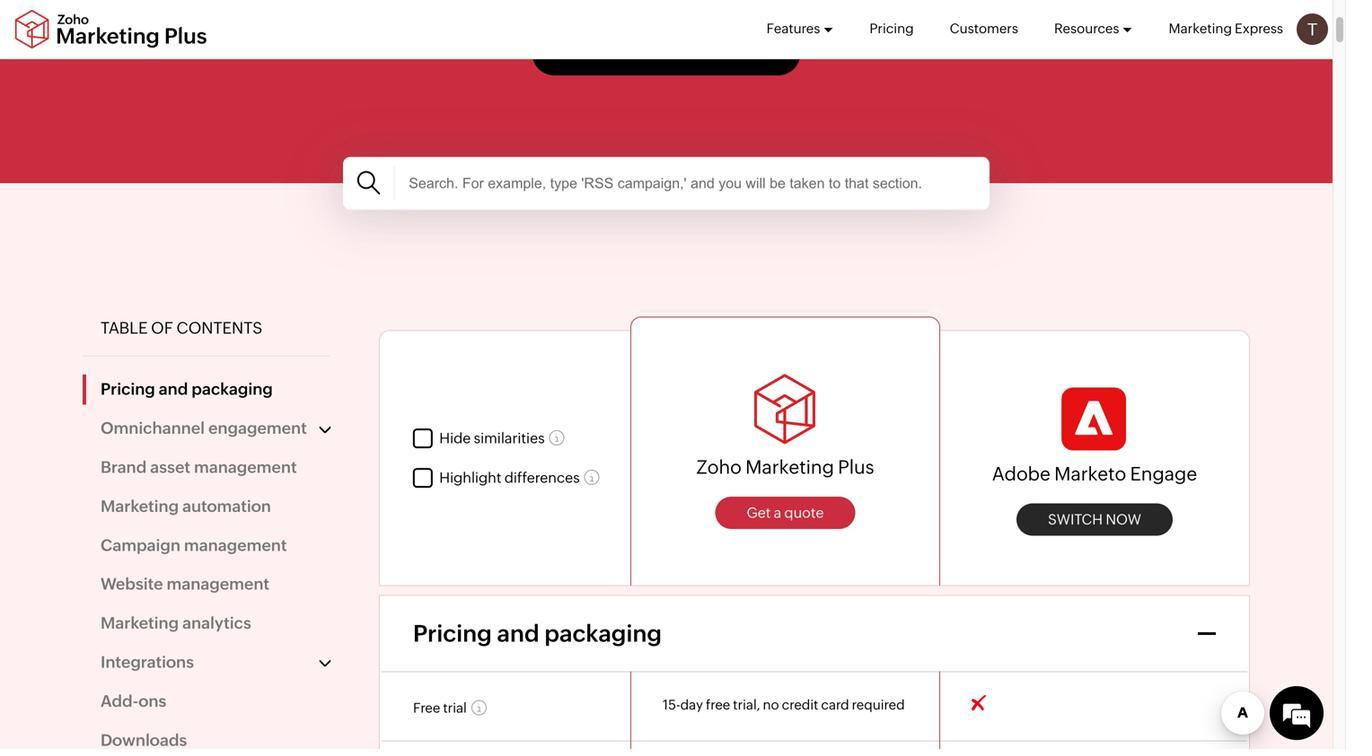 Task type: vqa. For each thing, say whether or not it's contained in the screenshot.
Card
yes



Task type: describe. For each thing, give the bounding box(es) containing it.
asset
[[150, 458, 190, 476]]

marketing analytics
[[101, 614, 251, 632]]

zoho
[[696, 456, 742, 478]]

omnichannel engagement
[[101, 419, 307, 437]]

credit
[[782, 697, 819, 713]]

terry turtle image
[[1297, 13, 1328, 45]]

0 vertical spatial pricing
[[870, 21, 914, 36]]

marketing for marketing automation
[[101, 497, 179, 515]]

table of contents
[[101, 319, 263, 337]]

omnichannel
[[101, 419, 205, 437]]

express
[[1235, 21, 1284, 36]]

switch
[[1048, 511, 1103, 528]]

differences
[[505, 469, 580, 486]]

campaign
[[101, 536, 180, 554]]

campaign management
[[101, 536, 287, 554]]

table
[[101, 319, 148, 337]]

add-ons
[[101, 692, 166, 710]]

highlight differences
[[439, 469, 580, 486]]

marketing express
[[1169, 21, 1284, 36]]

0 vertical spatial management
[[194, 458, 297, 476]]

no
[[763, 697, 779, 713]]

15-day free trial, no credit card required
[[663, 697, 905, 713]]

0 horizontal spatial pricing
[[101, 380, 155, 399]]

features
[[767, 21, 820, 36]]

pricing link
[[870, 0, 914, 57]]

day
[[680, 697, 703, 713]]

zoho marketing plus
[[696, 456, 874, 478]]

integrations
[[101, 653, 194, 671]]

marketo
[[1055, 463, 1127, 485]]

get a quote link
[[715, 497, 856, 529]]

quote
[[785, 504, 824, 521]]

of
[[151, 319, 173, 337]]

engage
[[1130, 463, 1197, 485]]

analytics
[[182, 614, 251, 632]]

0 vertical spatial pricing and packaging
[[101, 380, 273, 399]]

a
[[774, 504, 782, 521]]

website
[[101, 575, 163, 593]]

engagement
[[208, 419, 307, 437]]

0 vertical spatial packaging
[[192, 380, 273, 399]]

2 vertical spatial pricing
[[413, 620, 492, 647]]



Task type: locate. For each thing, give the bounding box(es) containing it.
management down automation
[[184, 536, 287, 554]]

required
[[852, 697, 905, 713]]

1 horizontal spatial pricing
[[413, 620, 492, 647]]

0 horizontal spatial packaging
[[192, 380, 273, 399]]

switch now
[[1048, 511, 1142, 528]]

adobe marketo engage
[[992, 463, 1197, 485]]

website management
[[101, 575, 270, 593]]

1 vertical spatial management
[[184, 536, 287, 554]]

plus
[[838, 456, 874, 478]]

1 vertical spatial pricing and packaging
[[413, 620, 662, 647]]

adobe
[[992, 463, 1051, 485]]

management for campaign management
[[184, 536, 287, 554]]

pricing and packaging
[[101, 380, 273, 399], [413, 620, 662, 647]]

marketing up get a quote
[[746, 456, 834, 478]]

zoho marketingplus logo image
[[13, 9, 208, 49]]

packaging
[[192, 380, 273, 399], [545, 620, 662, 647]]

customers link
[[950, 0, 1019, 57]]

similarities
[[474, 430, 545, 446]]

hide
[[439, 430, 471, 446]]

marketing express link
[[1169, 0, 1284, 57]]

brand asset management
[[101, 458, 297, 476]]

0 horizontal spatial and
[[159, 380, 188, 399]]

marketing up integrations
[[101, 614, 179, 632]]

customers
[[950, 21, 1019, 36]]

highlight
[[439, 469, 502, 486]]

1 vertical spatial packaging
[[545, 620, 662, 647]]

0 horizontal spatial pricing and packaging
[[101, 380, 273, 399]]

contents
[[176, 319, 263, 337]]

card
[[821, 697, 849, 713]]

brand
[[101, 458, 147, 476]]

resources
[[1054, 21, 1120, 36]]

switch now link
[[1017, 503, 1173, 536]]

15-
[[663, 697, 680, 713]]

1 vertical spatial and
[[497, 620, 539, 647]]

Search search field
[[394, 166, 976, 201]]

2 vertical spatial management
[[167, 575, 270, 593]]

resources link
[[1054, 0, 1133, 57]]

trial,
[[733, 697, 760, 713]]

ons
[[139, 692, 166, 710]]

management up analytics
[[167, 575, 270, 593]]

1 horizontal spatial packaging
[[545, 620, 662, 647]]

marketing for marketing express
[[1169, 21, 1232, 36]]

pricing
[[870, 21, 914, 36], [101, 380, 155, 399], [413, 620, 492, 647]]

hide similarities
[[439, 430, 545, 446]]

1 horizontal spatial and
[[497, 620, 539, 647]]

marketing left express
[[1169, 21, 1232, 36]]

0 vertical spatial and
[[159, 380, 188, 399]]

management
[[194, 458, 297, 476], [184, 536, 287, 554], [167, 575, 270, 593]]

1 vertical spatial pricing
[[101, 380, 155, 399]]

marketing
[[1169, 21, 1232, 36], [746, 456, 834, 478], [101, 497, 179, 515], [101, 614, 179, 632]]

1 horizontal spatial pricing and packaging
[[413, 620, 662, 647]]

free
[[706, 697, 730, 713]]

add-
[[101, 692, 139, 710]]

marketing up campaign
[[101, 497, 179, 515]]

management down engagement
[[194, 458, 297, 476]]

automation
[[182, 497, 271, 515]]

marketing automation
[[101, 497, 271, 515]]

marketing for marketing analytics
[[101, 614, 179, 632]]

get
[[747, 504, 771, 521]]

and
[[159, 380, 188, 399], [497, 620, 539, 647]]

management for website management
[[167, 575, 270, 593]]

get a quote
[[747, 504, 824, 521]]

2 horizontal spatial pricing
[[870, 21, 914, 36]]

features link
[[767, 0, 834, 57]]

now
[[1106, 511, 1142, 528]]



